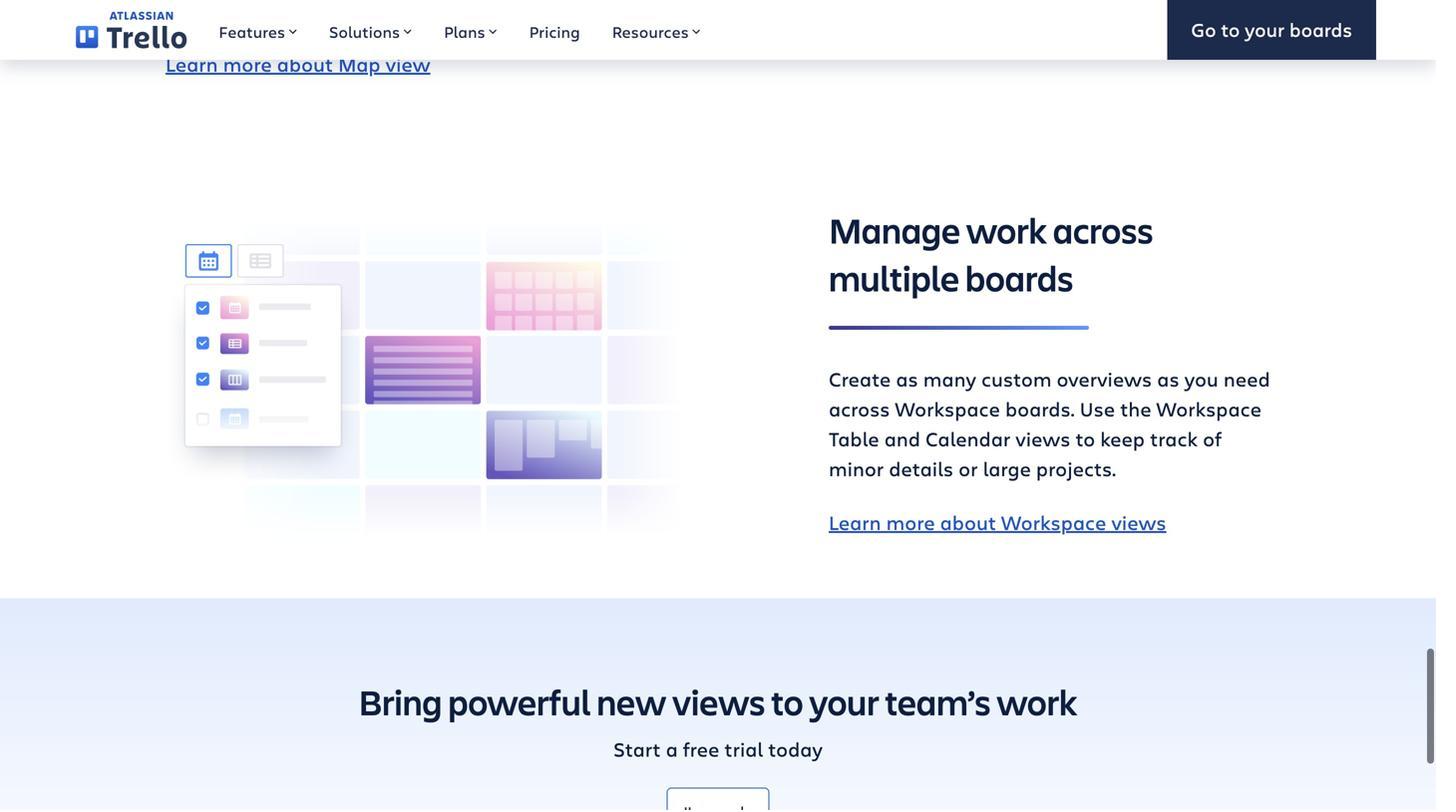 Task type: locate. For each thing, give the bounding box(es) containing it.
1 horizontal spatial boards
[[1289, 17, 1352, 42]]

go
[[1191, 17, 1216, 42]]

0 horizontal spatial as
[[896, 365, 918, 392]]

learn down the minor
[[829, 509, 881, 536]]

create as many custom overviews as you need across workspace boards. use the workspace table and calendar views to keep track of minor details or large projects.
[[829, 365, 1270, 482]]

projects.
[[1036, 455, 1116, 482]]

your up today at the right of page
[[809, 679, 879, 726]]

learn more about map view link
[[166, 50, 430, 77]]

bring
[[359, 679, 442, 726]]

manage work across multiple boards
[[829, 206, 1153, 302]]

as left many
[[896, 365, 918, 392]]

as
[[896, 365, 918, 392], [1157, 365, 1180, 392]]

powerful
[[448, 679, 591, 726]]

1 horizontal spatial across
[[1053, 206, 1153, 254]]

more for learn more about workspace views
[[886, 509, 935, 536]]

learn more about map view
[[166, 50, 430, 77]]

large
[[983, 455, 1031, 482]]

workspace up of
[[1157, 395, 1262, 422]]

1 vertical spatial across
[[829, 395, 890, 422]]

to
[[1221, 17, 1240, 42], [1076, 425, 1095, 452], [771, 679, 803, 726]]

details
[[889, 455, 954, 482]]

learn down atlassian trello image at left
[[166, 50, 218, 77]]

boards
[[1289, 17, 1352, 42], [965, 254, 1073, 302]]

to up today at the right of page
[[771, 679, 803, 726]]

a
[[666, 736, 678, 763]]

overviews
[[1057, 365, 1152, 392]]

workspace
[[895, 395, 1000, 422], [1157, 395, 1262, 422], [1001, 509, 1106, 536]]

1 vertical spatial boards
[[965, 254, 1073, 302]]

features
[[219, 21, 285, 42]]

0 horizontal spatial more
[[223, 50, 272, 77]]

trial
[[724, 736, 763, 763]]

atlassian trello image
[[76, 11, 187, 49]]

1 vertical spatial learn
[[829, 509, 881, 536]]

your right go
[[1245, 17, 1285, 42]]

views
[[1016, 425, 1071, 452], [1111, 509, 1166, 536], [672, 679, 765, 726]]

0 vertical spatial to
[[1221, 17, 1240, 42]]

1 horizontal spatial learn
[[829, 509, 881, 536]]

0 horizontal spatial to
[[771, 679, 803, 726]]

2 vertical spatial to
[[771, 679, 803, 726]]

0 vertical spatial your
[[1245, 17, 1285, 42]]

0 vertical spatial across
[[1053, 206, 1153, 254]]

about for map
[[277, 50, 333, 77]]

0 horizontal spatial views
[[672, 679, 765, 726]]

1 horizontal spatial as
[[1157, 365, 1180, 392]]

work
[[966, 206, 1047, 254], [997, 679, 1078, 726]]

workspace down many
[[895, 395, 1000, 422]]

views down "boards."
[[1016, 425, 1071, 452]]

across
[[1053, 206, 1153, 254], [829, 395, 890, 422]]

views down "projects."
[[1111, 509, 1166, 536]]

1 vertical spatial about
[[940, 509, 996, 536]]

to up "projects."
[[1076, 425, 1095, 452]]

you
[[1185, 365, 1219, 392]]

1 vertical spatial more
[[886, 509, 935, 536]]

table
[[829, 425, 879, 452]]

1 horizontal spatial more
[[886, 509, 935, 536]]

features button
[[203, 0, 313, 60]]

or
[[959, 455, 978, 482]]

1 as from the left
[[896, 365, 918, 392]]

0 vertical spatial views
[[1016, 425, 1071, 452]]

learn
[[166, 50, 218, 77], [829, 509, 881, 536]]

more down features
[[223, 50, 272, 77]]

1 vertical spatial to
[[1076, 425, 1095, 452]]

0 horizontal spatial across
[[829, 395, 890, 422]]

0 vertical spatial about
[[277, 50, 333, 77]]

bring powerful new views to your team's work start a free trial today
[[359, 679, 1078, 763]]

1 vertical spatial work
[[997, 679, 1078, 726]]

about left map
[[277, 50, 333, 77]]

0 vertical spatial more
[[223, 50, 272, 77]]

as left you
[[1157, 365, 1180, 392]]

to inside 'bring powerful new views to your team's work start a free trial today'
[[771, 679, 803, 726]]

0 horizontal spatial boards
[[965, 254, 1073, 302]]

about down or
[[940, 509, 996, 536]]

boards inside the manage work across multiple boards
[[965, 254, 1073, 302]]

1 horizontal spatial your
[[1245, 17, 1285, 42]]

gradient bar image
[[829, 326, 1089, 330]]

1 horizontal spatial views
[[1016, 425, 1071, 452]]

2 as from the left
[[1157, 365, 1180, 392]]

0 horizontal spatial learn
[[166, 50, 218, 77]]

1 horizontal spatial to
[[1076, 425, 1095, 452]]

start
[[613, 736, 661, 763]]

need
[[1224, 365, 1270, 392]]

learn for learn more about workspace views
[[829, 509, 881, 536]]

0 vertical spatial learn
[[166, 50, 218, 77]]

about
[[277, 50, 333, 77], [940, 509, 996, 536]]

calendar
[[925, 425, 1011, 452]]

multiple
[[829, 254, 959, 302]]

and
[[884, 425, 920, 452]]

0 vertical spatial work
[[966, 206, 1047, 254]]

1 horizontal spatial about
[[940, 509, 996, 536]]

0 horizontal spatial about
[[277, 50, 333, 77]]

views up free
[[672, 679, 765, 726]]

2 vertical spatial views
[[672, 679, 765, 726]]

many
[[923, 365, 976, 392]]

workspace down "projects."
[[1001, 509, 1106, 536]]

2 horizontal spatial views
[[1111, 509, 1166, 536]]

2 horizontal spatial to
[[1221, 17, 1240, 42]]

1 vertical spatial your
[[809, 679, 879, 726]]

more
[[223, 50, 272, 77], [886, 509, 935, 536]]

across inside create as many custom overviews as you need across workspace boards. use the workspace table and calendar views to keep track of minor details or large projects.
[[829, 395, 890, 422]]

to right go
[[1221, 17, 1240, 42]]

your
[[1245, 17, 1285, 42], [809, 679, 879, 726]]

more down details
[[886, 509, 935, 536]]

view
[[386, 50, 430, 77]]

more for learn more about map view
[[223, 50, 272, 77]]

0 horizontal spatial your
[[809, 679, 879, 726]]

0 horizontal spatial workspace
[[895, 395, 1000, 422]]



Task type: vqa. For each thing, say whether or not it's contained in the screenshot.
'centralized' at the right
no



Task type: describe. For each thing, give the bounding box(es) containing it.
1 horizontal spatial workspace
[[1001, 509, 1106, 536]]

0 vertical spatial boards
[[1289, 17, 1352, 42]]

pricing
[[529, 21, 580, 42]]

create
[[829, 365, 891, 392]]

views inside create as many custom overviews as you need across workspace boards. use the workspace table and calendar views to keep track of minor details or large projects.
[[1016, 425, 1071, 452]]

plans
[[444, 21, 485, 42]]

2 horizontal spatial workspace
[[1157, 395, 1262, 422]]

custom
[[981, 365, 1052, 392]]

views inside 'bring powerful new views to your team's work start a free trial today'
[[672, 679, 765, 726]]

to inside create as many custom overviews as you need across workspace boards. use the workspace table and calendar views to keep track of minor details or large projects.
[[1076, 425, 1095, 452]]

work inside the manage work across multiple boards
[[966, 206, 1047, 254]]

work inside 'bring powerful new views to your team's work start a free trial today'
[[997, 679, 1078, 726]]

of
[[1203, 425, 1222, 452]]

1 vertical spatial views
[[1111, 509, 1166, 536]]

today
[[768, 736, 823, 763]]

map
[[338, 50, 381, 77]]

your inside 'bring powerful new views to your team's work start a free trial today'
[[809, 679, 879, 726]]

keep
[[1100, 425, 1145, 452]]

resources button
[[596, 0, 717, 60]]

an illustration showing workspace view. image
[[166, 206, 702, 551]]

go to your boards
[[1191, 17, 1352, 42]]

learn for learn more about map view
[[166, 50, 218, 77]]

the
[[1120, 395, 1152, 422]]

free
[[683, 736, 719, 763]]

new
[[597, 679, 666, 726]]

solutions
[[329, 21, 400, 42]]

minor
[[829, 455, 884, 482]]

learn more about workspace views link
[[829, 509, 1166, 536]]

track
[[1150, 425, 1198, 452]]

resources
[[612, 21, 689, 42]]

about for workspace
[[940, 509, 996, 536]]

solutions button
[[313, 0, 428, 60]]

trello card pinned to a location on a map. image
[[734, 0, 1271, 50]]

go to your boards link
[[1167, 0, 1376, 60]]

learn more about workspace views
[[829, 509, 1166, 536]]

manage
[[829, 206, 960, 254]]

team's
[[885, 679, 991, 726]]

use
[[1080, 395, 1115, 422]]

pricing link
[[513, 0, 596, 60]]

boards.
[[1005, 395, 1075, 422]]

plans button
[[428, 0, 513, 60]]

across inside the manage work across multiple boards
[[1053, 206, 1153, 254]]



